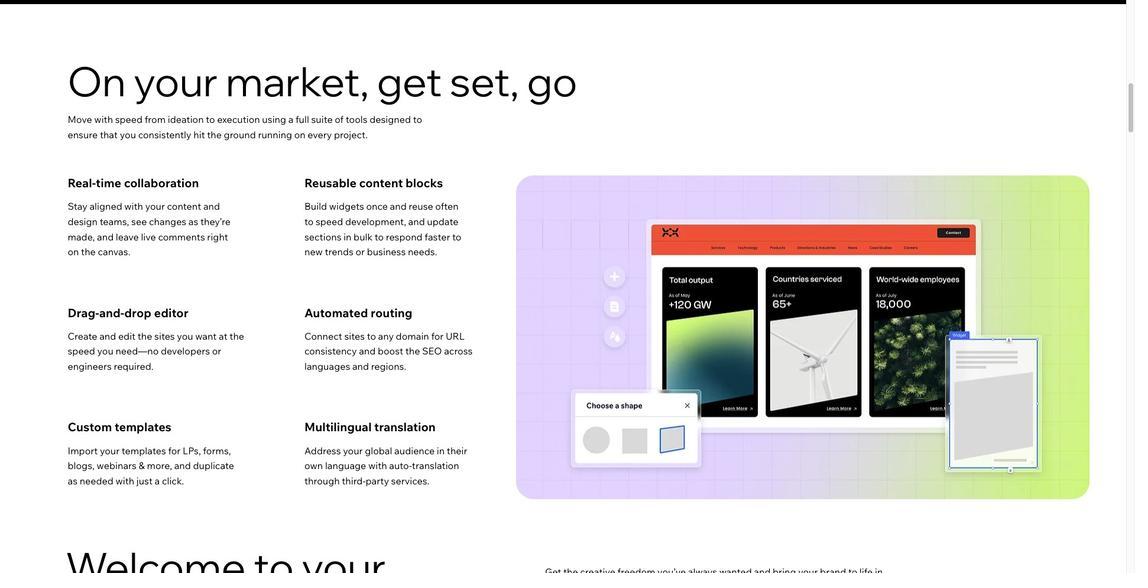 Task type: describe. For each thing, give the bounding box(es) containing it.
live
[[141, 231, 156, 243]]

your inside stay aligned with your content and design teams, see changes as they're made, and leave live comments right on the canvas.
[[145, 201, 165, 213]]

consistency
[[305, 346, 357, 358]]

third-
[[342, 476, 366, 487]]

the inside stay aligned with your content and design teams, see changes as they're made, and leave live comments right on the canvas.
[[81, 246, 96, 258]]

to inside connect sites to any domain for url consistency and boost the seo across languages and regions.
[[367, 331, 376, 342]]

for inside import your templates for lps, forms, blogs, webinars & more, and duplicate as needed with just a click.
[[168, 445, 181, 457]]

automated routing
[[305, 306, 413, 320]]

speed inside move with speed from ideation to execution using a full suite of tools designed to ensure that you consistently hit the ground running on every project.
[[115, 114, 143, 126]]

across
[[444, 346, 473, 358]]

or inside create and edit the sites you want at the speed you need—no developers or engineers required.
[[212, 346, 221, 358]]

move with speed from ideation to execution using a full suite of tools designed to ensure that you consistently hit the ground running on every project.
[[68, 114, 422, 141]]

connect
[[305, 331, 342, 342]]

drag-and-drop editor
[[68, 306, 189, 320]]

development,
[[345, 216, 406, 228]]

real-time collaboration
[[68, 176, 199, 191]]

any
[[378, 331, 394, 342]]

time
[[96, 176, 121, 191]]

comments
[[158, 231, 205, 243]]

often
[[436, 201, 459, 213]]

a website and site editing components against a purple background. there are edit icons to the left of the website image. image
[[517, 176, 1090, 500]]

webinars
[[97, 460, 137, 472]]

right
[[207, 231, 228, 243]]

suite
[[312, 114, 333, 126]]

canvas.
[[98, 246, 130, 258]]

new
[[305, 246, 323, 258]]

with inside stay aligned with your content and design teams, see changes as they're made, and leave live comments right on the canvas.
[[124, 201, 143, 213]]

designed
[[370, 114, 411, 126]]

leave
[[116, 231, 139, 243]]

bulk
[[354, 231, 373, 243]]

consistently
[[138, 129, 191, 141]]

stay aligned with your content and design teams, see changes as they're made, and leave live comments right on the canvas.
[[68, 201, 231, 258]]

address your global audience in their own language with auto-translation through third-party services.
[[305, 445, 468, 487]]

tools
[[346, 114, 368, 126]]

or inside build widgets once and reuse often to speed development, and update sections in bulk to respond faster to new trends or business needs.
[[356, 246, 365, 258]]

party
[[366, 476, 389, 487]]

go
[[527, 55, 578, 106]]

see
[[131, 216, 147, 228]]

multilingual
[[305, 420, 372, 435]]

logos of wix enterprise customers, including bolt, vevo, intuit, kroger, fijitsu, glassdoor, and many more. element
[[0, 0, 1127, 4]]

templates inside import your templates for lps, forms, blogs, webinars & more, and duplicate as needed with just a click.
[[122, 445, 166, 457]]

a inside import your templates for lps, forms, blogs, webinars & more, and duplicate as needed with just a click.
[[155, 476, 160, 487]]

faster
[[425, 231, 450, 243]]

every
[[308, 129, 332, 141]]

market,
[[226, 55, 369, 106]]

routing
[[371, 306, 413, 320]]

your for import
[[100, 445, 120, 457]]

create and edit the sites you want at the speed you need—no developers or engineers required.
[[68, 331, 244, 373]]

project.
[[334, 129, 368, 141]]

auto-
[[389, 460, 412, 472]]

global
[[365, 445, 393, 457]]

want
[[195, 331, 217, 342]]

connect sites to any domain for url consistency and boost the seo across languages and regions.
[[305, 331, 473, 373]]

build
[[305, 201, 327, 213]]

custom templates
[[68, 420, 172, 435]]

lps,
[[183, 445, 201, 457]]

the inside move with speed from ideation to execution using a full suite of tools designed to ensure that you consistently hit the ground running on every project.
[[207, 129, 222, 141]]

you inside move with speed from ideation to execution using a full suite of tools designed to ensure that you consistently hit the ground running on every project.
[[120, 129, 136, 141]]

business
[[367, 246, 406, 258]]

that
[[100, 129, 118, 141]]

speed inside build widgets once and reuse often to speed development, and update sections in bulk to respond faster to new trends or business needs.
[[316, 216, 343, 228]]

ideation
[[168, 114, 204, 126]]

domain
[[396, 331, 429, 342]]

using
[[262, 114, 286, 126]]

2 horizontal spatial you
[[177, 331, 193, 342]]

automated
[[305, 306, 368, 320]]

real-
[[68, 176, 96, 191]]

language
[[325, 460, 366, 472]]

edit
[[118, 331, 136, 342]]

set,
[[450, 55, 519, 106]]

and right once
[[390, 201, 407, 213]]

update
[[427, 216, 459, 228]]

translation inside address your global audience in their own language with auto-translation through third-party services.
[[412, 460, 459, 472]]

build widgets once and reuse often to speed development, and update sections in bulk to respond faster to new trends or business needs.
[[305, 201, 462, 258]]

to right the 'faster'
[[453, 231, 462, 243]]

duplicate
[[193, 460, 234, 472]]

made,
[[68, 231, 95, 243]]

editor
[[154, 306, 189, 320]]

through
[[305, 476, 340, 487]]

to down development,
[[375, 231, 384, 243]]

in inside build widgets once and reuse often to speed development, and update sections in bulk to respond faster to new trends or business needs.
[[344, 231, 352, 243]]

sections
[[305, 231, 342, 243]]

aligned
[[90, 201, 122, 213]]

import your templates for lps, forms, blogs, webinars & more, and duplicate as needed with just a click.
[[68, 445, 234, 487]]

on your market, get set, go
[[68, 55, 578, 106]]

2 vertical spatial you
[[97, 346, 113, 358]]

once
[[367, 201, 388, 213]]

and down the reuse
[[409, 216, 425, 228]]

0 vertical spatial templates
[[115, 420, 172, 435]]

changes
[[149, 216, 187, 228]]



Task type: locate. For each thing, give the bounding box(es) containing it.
services.
[[391, 476, 430, 487]]

design
[[68, 216, 98, 228]]

your up language
[[343, 445, 363, 457]]

stay
[[68, 201, 87, 213]]

you up engineers
[[97, 346, 113, 358]]

your up "webinars"
[[100, 445, 120, 457]]

on inside move with speed from ideation to execution using a full suite of tools designed to ensure that you consistently hit the ground running on every project.
[[294, 129, 306, 141]]

you right that
[[120, 129, 136, 141]]

translation
[[375, 420, 436, 435], [412, 460, 459, 472]]

speed inside create and edit the sites you want at the speed you need—no developers or engineers required.
[[68, 346, 95, 358]]

and left regions.
[[353, 361, 369, 373]]

as up comments
[[189, 216, 198, 228]]

click.
[[162, 476, 184, 487]]

0 vertical spatial on
[[294, 129, 306, 141]]

the right hit
[[207, 129, 222, 141]]

0 horizontal spatial speed
[[68, 346, 95, 358]]

your for address
[[343, 445, 363, 457]]

for
[[432, 331, 444, 342], [168, 445, 181, 457]]

to left any
[[367, 331, 376, 342]]

sites down automated routing on the left of page
[[345, 331, 365, 342]]

translation up audience
[[375, 420, 436, 435]]

2 vertical spatial speed
[[68, 346, 95, 358]]

or down bulk
[[356, 246, 365, 258]]

1 vertical spatial you
[[177, 331, 193, 342]]

speed up that
[[115, 114, 143, 126]]

and inside import your templates for lps, forms, blogs, webinars & more, and duplicate as needed with just a click.
[[174, 460, 191, 472]]

0 vertical spatial you
[[120, 129, 136, 141]]

custom
[[68, 420, 112, 435]]

to
[[206, 114, 215, 126], [413, 114, 422, 126], [305, 216, 314, 228], [375, 231, 384, 243], [453, 231, 462, 243], [367, 331, 376, 342]]

in left their
[[437, 445, 445, 457]]

0 horizontal spatial content
[[167, 201, 201, 213]]

to right 'ideation'
[[206, 114, 215, 126]]

a right just
[[155, 476, 160, 487]]

0 vertical spatial in
[[344, 231, 352, 243]]

1 horizontal spatial a
[[289, 114, 294, 126]]

0 vertical spatial a
[[289, 114, 294, 126]]

0 horizontal spatial for
[[168, 445, 181, 457]]

with down "webinars"
[[116, 476, 134, 487]]

the
[[207, 129, 222, 141], [81, 246, 96, 258], [138, 331, 152, 342], [230, 331, 244, 342], [406, 346, 420, 358]]

or down 'at'
[[212, 346, 221, 358]]

own
[[305, 460, 323, 472]]

0 horizontal spatial sites
[[154, 331, 175, 342]]

import
[[68, 445, 98, 457]]

url
[[446, 331, 465, 342]]

blogs,
[[68, 460, 95, 472]]

boost
[[378, 346, 404, 358]]

1 horizontal spatial for
[[432, 331, 444, 342]]

your up changes at the left top
[[145, 201, 165, 213]]

in
[[344, 231, 352, 243], [437, 445, 445, 457]]

to down build
[[305, 216, 314, 228]]

in inside address your global audience in their own language with auto-translation through third-party services.
[[437, 445, 445, 457]]

drag-
[[68, 306, 99, 320]]

1 horizontal spatial you
[[120, 129, 136, 141]]

reusable
[[305, 176, 357, 191]]

0 vertical spatial or
[[356, 246, 365, 258]]

for left lps,
[[168, 445, 181, 457]]

create
[[68, 331, 97, 342]]

0 horizontal spatial in
[[344, 231, 352, 243]]

engineers
[[68, 361, 112, 373]]

drop
[[124, 306, 152, 320]]

and down lps,
[[174, 460, 191, 472]]

audience
[[395, 445, 435, 457]]

content inside stay aligned with your content and design teams, see changes as they're made, and leave live comments right on the canvas.
[[167, 201, 201, 213]]

and inside create and edit the sites you want at the speed you need—no developers or engineers required.
[[99, 331, 116, 342]]

need—no
[[116, 346, 159, 358]]

widgets
[[329, 201, 364, 213]]

with inside move with speed from ideation to execution using a full suite of tools designed to ensure that you consistently hit the ground running on every project.
[[94, 114, 113, 126]]

your inside address your global audience in their own language with auto-translation through third-party services.
[[343, 445, 363, 457]]

developers
[[161, 346, 210, 358]]

with up that
[[94, 114, 113, 126]]

reusable content blocks
[[305, 176, 443, 191]]

1 horizontal spatial on
[[294, 129, 306, 141]]

to right designed
[[413, 114, 422, 126]]

as
[[189, 216, 198, 228], [68, 476, 78, 487]]

0 horizontal spatial you
[[97, 346, 113, 358]]

2 sites from the left
[[345, 331, 365, 342]]

and up canvas.
[[97, 231, 114, 243]]

from
[[145, 114, 166, 126]]

speed up sections
[[316, 216, 343, 228]]

you up developers
[[177, 331, 193, 342]]

ground
[[224, 129, 256, 141]]

multilingual translation
[[305, 420, 436, 435]]

as inside import your templates for lps, forms, blogs, webinars & more, and duplicate as needed with just a click.
[[68, 476, 78, 487]]

needs.
[[408, 246, 438, 258]]

1 vertical spatial translation
[[412, 460, 459, 472]]

blocks
[[406, 176, 443, 191]]

regions.
[[371, 361, 407, 373]]

for inside connect sites to any domain for url consistency and boost the seo across languages and regions.
[[432, 331, 444, 342]]

sites inside create and edit the sites you want at the speed you need—no developers or engineers required.
[[154, 331, 175, 342]]

on down full
[[294, 129, 306, 141]]

the right 'at'
[[230, 331, 244, 342]]

your up 'ideation'
[[134, 55, 218, 106]]

1 vertical spatial or
[[212, 346, 221, 358]]

teams,
[[100, 216, 129, 228]]

1 horizontal spatial as
[[189, 216, 198, 228]]

forms,
[[203, 445, 231, 457]]

sites
[[154, 331, 175, 342], [345, 331, 365, 342]]

collaboration
[[124, 176, 199, 191]]

as inside stay aligned with your content and design teams, see changes as they're made, and leave live comments right on the canvas.
[[189, 216, 198, 228]]

1 horizontal spatial content
[[359, 176, 403, 191]]

with up party
[[369, 460, 387, 472]]

needed
[[80, 476, 113, 487]]

just
[[137, 476, 153, 487]]

running
[[258, 129, 292, 141]]

with up see
[[124, 201, 143, 213]]

respond
[[386, 231, 423, 243]]

0 vertical spatial speed
[[115, 114, 143, 126]]

1 horizontal spatial speed
[[115, 114, 143, 126]]

with inside address your global audience in their own language with auto-translation through third-party services.
[[369, 460, 387, 472]]

2 horizontal spatial speed
[[316, 216, 343, 228]]

they're
[[201, 216, 231, 228]]

full
[[296, 114, 309, 126]]

speed down create
[[68, 346, 95, 358]]

languages
[[305, 361, 350, 373]]

1 horizontal spatial in
[[437, 445, 445, 457]]

your inside import your templates for lps, forms, blogs, webinars & more, and duplicate as needed with just a click.
[[100, 445, 120, 457]]

address
[[305, 445, 341, 457]]

0 horizontal spatial as
[[68, 476, 78, 487]]

and
[[203, 201, 220, 213], [390, 201, 407, 213], [409, 216, 425, 228], [97, 231, 114, 243], [99, 331, 116, 342], [359, 346, 376, 358], [353, 361, 369, 373], [174, 460, 191, 472]]

1 horizontal spatial or
[[356, 246, 365, 258]]

in left bulk
[[344, 231, 352, 243]]

1 sites from the left
[[154, 331, 175, 342]]

your
[[134, 55, 218, 106], [145, 201, 165, 213], [100, 445, 120, 457], [343, 445, 363, 457]]

more,
[[147, 460, 172, 472]]

a left full
[[289, 114, 294, 126]]

content
[[359, 176, 403, 191], [167, 201, 201, 213]]

the inside connect sites to any domain for url consistency and boost the seo across languages and regions.
[[406, 346, 420, 358]]

1 vertical spatial content
[[167, 201, 201, 213]]

trends
[[325, 246, 354, 258]]

translation down audience
[[412, 460, 459, 472]]

with
[[94, 114, 113, 126], [124, 201, 143, 213], [369, 460, 387, 472], [116, 476, 134, 487]]

sites inside connect sites to any domain for url consistency and boost the seo across languages and regions.
[[345, 331, 365, 342]]

with inside import your templates for lps, forms, blogs, webinars & more, and duplicate as needed with just a click.
[[116, 476, 134, 487]]

on down made,
[[68, 246, 79, 258]]

0 horizontal spatial a
[[155, 476, 160, 487]]

sites down editor
[[154, 331, 175, 342]]

for up seo
[[432, 331, 444, 342]]

0 vertical spatial translation
[[375, 420, 436, 435]]

and left 'edit'
[[99, 331, 116, 342]]

as down blogs,
[[68, 476, 78, 487]]

1 vertical spatial as
[[68, 476, 78, 487]]

reuse
[[409, 201, 434, 213]]

1 vertical spatial on
[[68, 246, 79, 258]]

the down made,
[[81, 246, 96, 258]]

of
[[335, 114, 344, 126]]

and up they're
[[203, 201, 220, 213]]

a inside move with speed from ideation to execution using a full suite of tools designed to ensure that you consistently hit the ground running on every project.
[[289, 114, 294, 126]]

0 vertical spatial content
[[359, 176, 403, 191]]

1 vertical spatial for
[[168, 445, 181, 457]]

the up need—no
[[138, 331, 152, 342]]

your for on
[[134, 55, 218, 106]]

1 vertical spatial templates
[[122, 445, 166, 457]]

required.
[[114, 361, 154, 373]]

a
[[289, 114, 294, 126], [155, 476, 160, 487]]

the down the domain on the left bottom
[[406, 346, 420, 358]]

0 horizontal spatial on
[[68, 246, 79, 258]]

1 vertical spatial in
[[437, 445, 445, 457]]

their
[[447, 445, 468, 457]]

at
[[219, 331, 228, 342]]

seo
[[422, 346, 442, 358]]

content up once
[[359, 176, 403, 191]]

move
[[68, 114, 92, 126]]

1 horizontal spatial sites
[[345, 331, 365, 342]]

on
[[68, 55, 126, 106]]

0 vertical spatial as
[[189, 216, 198, 228]]

0 vertical spatial for
[[432, 331, 444, 342]]

on inside stay aligned with your content and design teams, see changes as they're made, and leave live comments right on the canvas.
[[68, 246, 79, 258]]

speed
[[115, 114, 143, 126], [316, 216, 343, 228], [68, 346, 95, 358]]

1 vertical spatial a
[[155, 476, 160, 487]]

and left boost
[[359, 346, 376, 358]]

0 horizontal spatial or
[[212, 346, 221, 358]]

get
[[377, 55, 442, 106]]

content up changes at the left top
[[167, 201, 201, 213]]

1 vertical spatial speed
[[316, 216, 343, 228]]



Task type: vqa. For each thing, say whether or not it's contained in the screenshot.


